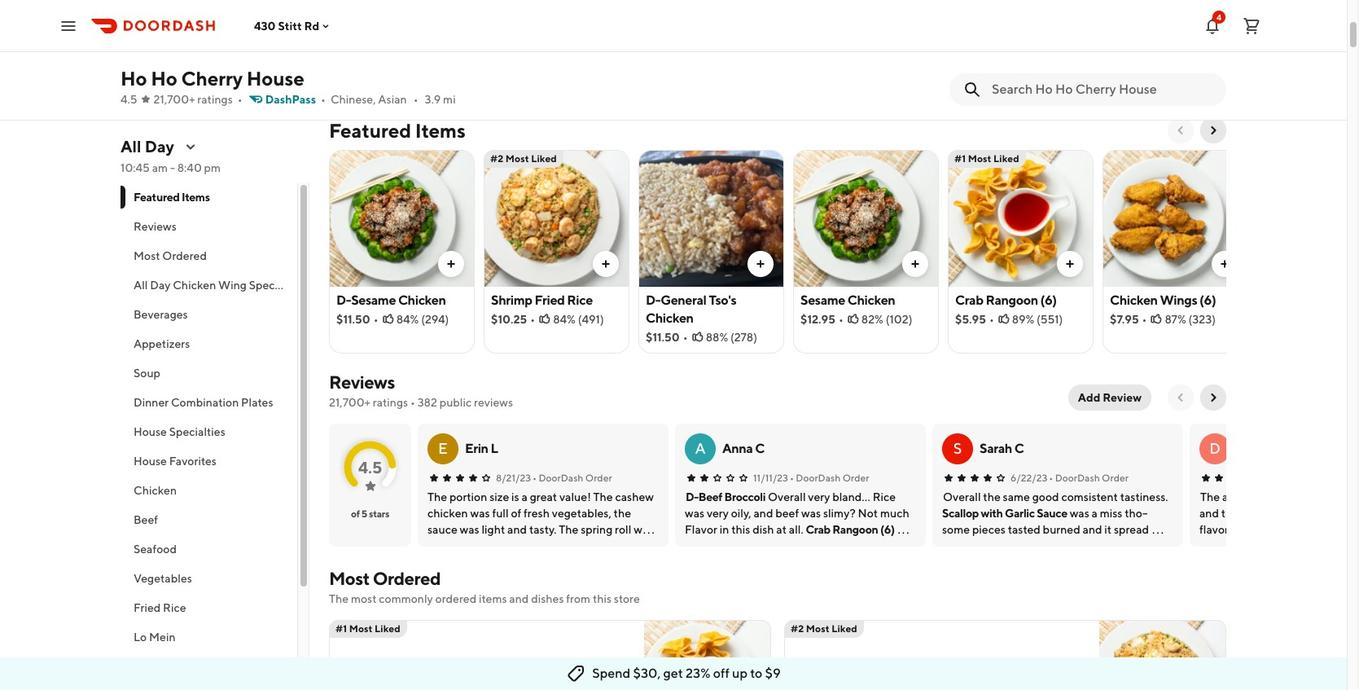 Task type: describe. For each thing, give the bounding box(es) containing it.
• doordash order for a
[[790, 472, 870, 484]]

84% (294)
[[396, 313, 449, 326]]

fried rice button
[[121, 593, 297, 623]]

of
[[351, 508, 360, 520]]

0 vertical spatial 21,700+
[[154, 93, 195, 106]]

0 vertical spatial next button of carousel image
[[1211, 36, 1224, 49]]

scallop
[[943, 507, 979, 520]]

dinner
[[134, 396, 169, 409]]

chinese,
[[331, 93, 376, 106]]

1 vertical spatial #2
[[791, 623, 804, 635]]

-
[[170, 161, 175, 174]]

anna
[[723, 441, 753, 456]]

sauce
[[1037, 507, 1068, 520]]

house for house favorites
[[134, 455, 167, 468]]

$7.95
[[1111, 313, 1140, 326]]

d-beef broccoli
[[686, 491, 766, 504]]

public
[[440, 396, 472, 409]]

(294)
[[421, 313, 449, 326]]

mi
[[443, 93, 456, 106]]

enjoy a $0 delivery fee on your first order, $5 subtotal minimum required.
[[355, 24, 694, 60]]

4 add item to cart image from the left
[[1064, 257, 1077, 271]]

ho ho cherry house
[[121, 67, 305, 90]]

$10.25
[[491, 313, 527, 326]]

reviews 21,700+ ratings • 382 public reviews
[[329, 372, 513, 409]]

0 vertical spatial house
[[247, 67, 305, 90]]

subtotal
[[641, 24, 694, 41]]

3.9
[[425, 93, 441, 106]]

10:45
[[121, 161, 150, 174]]

beverages
[[134, 308, 188, 321]]

• down d-general tso's chicken
[[683, 331, 688, 344]]

1 horizontal spatial #1 most liked
[[955, 152, 1020, 165]]

0 vertical spatial crab rangoon (6)
[[956, 293, 1057, 308]]

chicken up 82%
[[848, 293, 896, 308]]

chicken inside d-general tso's chicken
[[646, 310, 694, 326]]

a
[[695, 440, 706, 457]]

0 vertical spatial #1
[[955, 152, 966, 165]]

0 horizontal spatial featured items
[[134, 191, 210, 204]]

10:45 am - 8:40 pm
[[121, 161, 221, 174]]

• left 3.9
[[414, 93, 418, 106]]

off
[[714, 666, 730, 681]]

crab inside button
[[806, 523, 831, 536]]

6/22/23
[[1011, 472, 1048, 484]]

vegetables
[[134, 572, 192, 585]]

spend
[[593, 666, 631, 681]]

21,700+ ratings •
[[154, 93, 243, 106]]

84% for rice
[[553, 313, 576, 326]]

seafood button
[[121, 535, 297, 564]]

0 horizontal spatial crab rangoon (6)
[[806, 523, 895, 536]]

asian
[[378, 93, 407, 106]]

store
[[614, 592, 640, 605]]

house specialties button
[[121, 417, 297, 447]]

with
[[981, 507, 1004, 520]]

ratings inside reviews 21,700+ ratings • 382 public reviews
[[373, 396, 408, 409]]

(6) for (323)
[[1200, 293, 1217, 308]]

beef inside d-beef broccoli button
[[699, 491, 723, 504]]

• right $10.25
[[531, 313, 535, 326]]

d-sesame chicken image
[[330, 150, 474, 287]]

0 vertical spatial fried
[[535, 293, 565, 308]]

beef inside beef button
[[134, 513, 158, 526]]

this
[[593, 592, 612, 605]]

spend $30, get 23% off up to $9
[[593, 666, 781, 681]]

most
[[351, 592, 377, 605]]

house for house specialties
[[134, 425, 167, 438]]

1 vertical spatial #1
[[336, 623, 347, 635]]

garlic
[[1006, 507, 1035, 520]]

2 sesame from the left
[[801, 293, 846, 308]]

430 stitt rd button
[[254, 19, 333, 32]]

$9
[[765, 666, 781, 681]]

combination
[[171, 396, 239, 409]]

chicken inside chicken button
[[134, 484, 177, 497]]

chicken up 84% (294)
[[398, 293, 446, 308]]

most ordered button
[[121, 241, 297, 271]]

reviews button
[[121, 212, 297, 241]]

d-general tso's chicken image
[[640, 150, 784, 287]]

e
[[438, 440, 448, 457]]

(6) for (551)
[[1041, 293, 1057, 308]]

stitt
[[278, 19, 302, 32]]

rice noodles
[[134, 660, 203, 673]]

your
[[522, 24, 551, 41]]

8/21/23
[[496, 472, 531, 484]]

23%
[[686, 666, 711, 681]]

0 horizontal spatial items
[[182, 191, 210, 204]]

chicken inside all day chicken wing specials button
[[173, 279, 216, 292]]

(278)
[[731, 331, 758, 344]]

$11.50 for d-sesame chicken
[[337, 313, 371, 326]]

cherry
[[181, 67, 243, 90]]

appetizers button
[[121, 329, 297, 359]]

d
[[1210, 440, 1221, 457]]

1 vertical spatial #1 most liked
[[336, 623, 401, 635]]

open menu image
[[59, 16, 78, 35]]

house favorites
[[134, 455, 217, 468]]

84% for chicken
[[396, 313, 419, 326]]

0 horizontal spatial shrimp fried rice image
[[485, 150, 629, 287]]

pm
[[204, 161, 221, 174]]

soup
[[134, 367, 161, 380]]

0 vertical spatial shrimp
[[491, 293, 533, 308]]

previous button of carousel image
[[1175, 124, 1188, 137]]

lo mein
[[134, 631, 176, 644]]

day for all day chicken wing specials
[[150, 279, 171, 292]]

c for a
[[756, 441, 765, 456]]

1 ho from the left
[[121, 67, 147, 90]]

beef button
[[121, 505, 297, 535]]

stars
[[369, 508, 389, 520]]

wing
[[218, 279, 247, 292]]

am
[[152, 161, 168, 174]]

1 horizontal spatial shrimp
[[798, 661, 839, 676]]

required.
[[419, 43, 477, 60]]

chinese, asian • 3.9 mi
[[331, 93, 456, 106]]

2 ho from the left
[[151, 67, 177, 90]]

d- for sesame
[[337, 293, 351, 308]]

erin
[[465, 441, 489, 456]]

87% (323)
[[1166, 313, 1216, 326]]

1 horizontal spatial 4.5
[[358, 458, 382, 476]]

dashpass
[[265, 93, 316, 106]]

most inside button
[[134, 249, 160, 262]]

add item to cart image for chicken
[[1219, 257, 1232, 271]]

0 vertical spatial 4.5
[[121, 93, 137, 106]]

house favorites button
[[121, 447, 297, 476]]

• down d-sesame chicken
[[374, 313, 379, 326]]

• right 11/11/23
[[790, 472, 794, 484]]

items
[[479, 592, 507, 605]]

featured items heading
[[329, 117, 466, 143]]

89% (551)
[[1013, 313, 1064, 326]]

commonly
[[379, 592, 433, 605]]

(6) inside button
[[881, 523, 895, 536]]

first
[[553, 24, 579, 41]]

$5
[[621, 24, 638, 41]]

1 vertical spatial shrimp fried rice image
[[1100, 620, 1227, 690]]

fried inside fried rice button
[[134, 601, 161, 614]]

d-general tso's chicken
[[646, 293, 737, 326]]

appetizers
[[134, 337, 190, 350]]

all for all day chicken wing specials
[[134, 279, 148, 292]]

4
[[1217, 12, 1222, 22]]

get
[[664, 666, 683, 681]]

82%
[[862, 313, 884, 326]]

to
[[751, 666, 763, 681]]

a
[[395, 24, 402, 41]]

sesame chicken
[[801, 293, 896, 308]]

$0
[[405, 24, 423, 41]]

(551)
[[1037, 313, 1064, 326]]

0 vertical spatial crab
[[956, 293, 984, 308]]



Task type: vqa. For each thing, say whether or not it's contained in the screenshot.
the right "Order"
yes



Task type: locate. For each thing, give the bounding box(es) containing it.
87%
[[1166, 313, 1187, 326]]

previous image
[[1175, 391, 1188, 404]]

all inside all day chicken wing specials button
[[134, 279, 148, 292]]

1 horizontal spatial c
[[1015, 441, 1025, 456]]

from
[[566, 592, 591, 605]]

0 horizontal spatial c
[[756, 441, 765, 456]]

0 horizontal spatial (6)
[[881, 523, 895, 536]]

1 vertical spatial $11.50
[[646, 331, 680, 344]]

delivery
[[426, 24, 477, 41]]

0 horizontal spatial order
[[586, 472, 612, 484]]

house up 'dashpass' at left top
[[247, 67, 305, 90]]

house specialties
[[134, 425, 226, 438]]

0 vertical spatial shrimp fried rice
[[491, 293, 593, 308]]

0 horizontal spatial crab rangoon (6) image
[[644, 620, 772, 690]]

1 horizontal spatial sesame
[[801, 293, 846, 308]]

0 vertical spatial $11.50
[[337, 313, 371, 326]]

2 horizontal spatial fried
[[841, 661, 871, 676]]

0 vertical spatial #2
[[491, 152, 504, 165]]

1 vertical spatial shrimp fried rice
[[798, 661, 899, 676]]

1 horizontal spatial order
[[843, 472, 870, 484]]

84% down d-sesame chicken
[[396, 313, 419, 326]]

d- for general
[[646, 293, 661, 308]]

• down ho ho cherry house
[[238, 93, 243, 106]]

1 • doordash order from the left
[[533, 472, 612, 484]]

0 vertical spatial rangoon
[[986, 293, 1039, 308]]

• left 382
[[411, 396, 415, 409]]

order for s
[[1103, 472, 1129, 484]]

on
[[503, 24, 519, 41]]

doordash up sauce
[[1056, 472, 1101, 484]]

featured inside heading
[[329, 119, 411, 142]]

reviews for reviews
[[134, 220, 177, 233]]

82% (102)
[[862, 313, 913, 326]]

doordash for s
[[1056, 472, 1101, 484]]

1 horizontal spatial #2
[[791, 623, 804, 635]]

2 horizontal spatial (6)
[[1200, 293, 1217, 308]]

ordered up commonly
[[373, 568, 441, 589]]

0 vertical spatial #2 most liked
[[491, 152, 557, 165]]

crab rangoon (6) button
[[806, 521, 895, 538]]

88% (278)
[[706, 331, 758, 344]]

1 vertical spatial fried
[[134, 601, 161, 614]]

$12.95
[[801, 313, 836, 326]]

1 horizontal spatial beef
[[699, 491, 723, 504]]

chicken button
[[121, 476, 297, 505]]

shrimp fried rice right $9
[[798, 661, 899, 676]]

ho
[[121, 67, 147, 90], [151, 67, 177, 90]]

2 doordash from the left
[[796, 472, 841, 484]]

c for s
[[1015, 441, 1025, 456]]

1 horizontal spatial crab rangoon (6)
[[956, 293, 1057, 308]]

1 vertical spatial house
[[134, 425, 167, 438]]

84% (491)
[[553, 313, 604, 326]]

0 horizontal spatial sesame
[[351, 293, 396, 308]]

beef up seafood
[[134, 513, 158, 526]]

4.5 up all day
[[121, 93, 137, 106]]

the
[[329, 592, 349, 605]]

ratings down reviews link
[[373, 396, 408, 409]]

1 84% from the left
[[396, 313, 419, 326]]

0 vertical spatial crab rangoon (6) image
[[949, 150, 1093, 287]]

order for e
[[586, 472, 612, 484]]

• doordash order for s
[[1050, 472, 1129, 484]]

c
[[756, 441, 765, 456], [1015, 441, 1025, 456]]

reviews link
[[329, 372, 395, 393]]

0 vertical spatial #1 most liked
[[955, 152, 1020, 165]]

21,700+ down cherry
[[154, 93, 195, 106]]

ordered
[[162, 249, 207, 262], [373, 568, 441, 589]]

1 vertical spatial shrimp
[[798, 661, 839, 676]]

0 vertical spatial shrimp fried rice image
[[485, 150, 629, 287]]

Item Search search field
[[992, 81, 1214, 99]]

doordash right 8/21/23
[[539, 472, 584, 484]]

• doordash order right 8/21/23
[[533, 472, 612, 484]]

0 vertical spatial featured
[[329, 119, 411, 142]]

0 horizontal spatial doordash
[[539, 472, 584, 484]]

1 vertical spatial next button of carousel image
[[1208, 124, 1221, 137]]

dishes
[[531, 592, 564, 605]]

ordered for most ordered
[[162, 249, 207, 262]]

2 add item to cart image from the left
[[754, 257, 768, 271]]

items down 8:40
[[182, 191, 210, 204]]

most ordered the most commonly ordered items and dishes from this store
[[329, 568, 640, 605]]

3 add item to cart image from the left
[[909, 257, 922, 271]]

d-
[[337, 293, 351, 308], [646, 293, 661, 308], [686, 491, 699, 504]]

featured down chinese,
[[329, 119, 411, 142]]

2 c from the left
[[1015, 441, 1025, 456]]

0 vertical spatial ordered
[[162, 249, 207, 262]]

3 • doordash order from the left
[[1050, 472, 1129, 484]]

1 vertical spatial beef
[[134, 513, 158, 526]]

shrimp fried rice image
[[485, 150, 629, 287], [1100, 620, 1227, 690]]

beef left broccoli
[[699, 491, 723, 504]]

most inside the most ordered the most commonly ordered items and dishes from this store
[[329, 568, 370, 589]]

84% left (491)
[[553, 313, 576, 326]]

up
[[733, 666, 748, 681]]

chicken down general
[[646, 310, 694, 326]]

0 horizontal spatial • doordash order
[[533, 472, 612, 484]]

c right sarah
[[1015, 441, 1025, 456]]

scallop with garlic sauce
[[943, 507, 1068, 520]]

featured items down the -
[[134, 191, 210, 204]]

1 horizontal spatial ordered
[[373, 568, 441, 589]]

1 horizontal spatial $11.50
[[646, 331, 680, 344]]

1 order from the left
[[586, 472, 612, 484]]

fee
[[479, 24, 500, 41]]

2 • doordash order from the left
[[790, 472, 870, 484]]

1 vertical spatial crab
[[806, 523, 831, 536]]

• doordash order for e
[[533, 472, 612, 484]]

ordered down reviews button at top left
[[162, 249, 207, 262]]

• right $5.95 at the top of page
[[990, 313, 995, 326]]

soup button
[[121, 359, 297, 388]]

reviews for reviews 21,700+ ratings • 382 public reviews
[[329, 372, 395, 393]]

1 horizontal spatial ho
[[151, 67, 177, 90]]

shrimp fried rice up $10.25
[[491, 293, 593, 308]]

ho up all day
[[121, 67, 147, 90]]

(102)
[[886, 313, 913, 326]]

2 horizontal spatial • doordash order
[[1050, 472, 1129, 484]]

chicken wings (6) image
[[1104, 150, 1248, 287]]

ratings down ho ho cherry house
[[197, 93, 233, 106]]

1 vertical spatial day
[[150, 279, 171, 292]]

add
[[1079, 391, 1101, 404]]

reviews inside reviews 21,700+ ratings • 382 public reviews
[[329, 372, 395, 393]]

l
[[491, 441, 498, 456]]

chicken up beverages button
[[173, 279, 216, 292]]

favorites
[[169, 455, 217, 468]]

chicken down house favorites
[[134, 484, 177, 497]]

#2
[[491, 152, 504, 165], [791, 623, 804, 635]]

4.5 up of 5 stars
[[358, 458, 382, 476]]

all up the 10:45
[[121, 137, 141, 156]]

1 vertical spatial ordered
[[373, 568, 441, 589]]

add item to cart image for sesame
[[909, 257, 922, 271]]

0 horizontal spatial shrimp
[[491, 293, 533, 308]]

1 vertical spatial rangoon
[[833, 523, 879, 536]]

next image
[[1208, 391, 1221, 404]]

2 order from the left
[[843, 472, 870, 484]]

doordash right 11/11/23
[[796, 472, 841, 484]]

tso's
[[709, 293, 737, 308]]

sesame chicken image
[[794, 150, 939, 287]]

• left chinese,
[[321, 93, 326, 106]]

day inside button
[[150, 279, 171, 292]]

house down house specialties
[[134, 455, 167, 468]]

$30,
[[634, 666, 661, 681]]

1 vertical spatial 4.5
[[358, 458, 382, 476]]

#1
[[955, 152, 966, 165], [336, 623, 347, 635]]

0 horizontal spatial #1
[[336, 623, 347, 635]]

0 horizontal spatial shrimp fried rice
[[491, 293, 593, 308]]

1 horizontal spatial doordash
[[796, 472, 841, 484]]

0 horizontal spatial rangoon
[[833, 523, 879, 536]]

add item to cart image
[[445, 257, 458, 271]]

plates
[[241, 396, 273, 409]]

ordered for most ordered the most commonly ordered items and dishes from this store
[[373, 568, 441, 589]]

next button of carousel image
[[1211, 36, 1224, 49], [1208, 124, 1221, 137]]

all
[[121, 137, 141, 156], [134, 279, 148, 292]]

day up beverages
[[150, 279, 171, 292]]

1 horizontal spatial shrimp fried rice
[[798, 661, 899, 676]]

seafood
[[134, 543, 177, 556]]

shrimp
[[491, 293, 533, 308], [798, 661, 839, 676]]

mein
[[149, 631, 176, 644]]

crab rangoon (6)
[[956, 293, 1057, 308], [806, 523, 895, 536]]

89%
[[1013, 313, 1035, 326]]

2 horizontal spatial d-
[[686, 491, 699, 504]]

add item to cart image for d-
[[754, 257, 768, 271]]

1 sesame from the left
[[351, 293, 396, 308]]

0 vertical spatial reviews
[[134, 220, 177, 233]]

items
[[415, 119, 466, 142], [182, 191, 210, 204]]

1 horizontal spatial • doordash order
[[790, 472, 870, 484]]

items inside featured items heading
[[415, 119, 466, 142]]

2 horizontal spatial order
[[1103, 472, 1129, 484]]

1 add item to cart image from the left
[[600, 257, 613, 271]]

rd
[[304, 19, 320, 32]]

menus image
[[184, 140, 197, 153]]

c right the anna
[[756, 441, 765, 456]]

next button of carousel image down notification bell icon
[[1211, 36, 1224, 49]]

chicken wings (6)
[[1111, 293, 1217, 308]]

dashpass •
[[265, 93, 326, 106]]

1 vertical spatial featured items
[[134, 191, 210, 204]]

1 horizontal spatial crab rangoon (6) image
[[949, 150, 1093, 287]]

all for all day
[[121, 137, 141, 156]]

general
[[661, 293, 707, 308]]

beef
[[699, 491, 723, 504], [134, 513, 158, 526]]

reviews
[[474, 396, 513, 409]]

0 horizontal spatial beef
[[134, 513, 158, 526]]

shrimp up $10.25
[[491, 293, 533, 308]]

0 horizontal spatial fried
[[134, 601, 161, 614]]

ho up 21,700+ ratings •
[[151, 67, 177, 90]]

(323)
[[1189, 313, 1216, 326]]

0 horizontal spatial 84%
[[396, 313, 419, 326]]

1 vertical spatial 21,700+
[[329, 396, 371, 409]]

1 vertical spatial crab rangoon (6)
[[806, 523, 895, 536]]

$11.50 for d-general tso's chicken
[[646, 331, 680, 344]]

1 c from the left
[[756, 441, 765, 456]]

featured
[[329, 119, 411, 142], [134, 191, 180, 204]]

ordered inside button
[[162, 249, 207, 262]]

0 horizontal spatial 4.5
[[121, 93, 137, 106]]

1 vertical spatial crab rangoon (6) image
[[644, 620, 772, 690]]

d- inside button
[[686, 491, 699, 504]]

$11.50
[[337, 313, 371, 326], [646, 331, 680, 344]]

1 horizontal spatial shrimp fried rice image
[[1100, 620, 1227, 690]]

2 vertical spatial fried
[[841, 661, 871, 676]]

house down dinner
[[134, 425, 167, 438]]

d- for beef
[[686, 491, 699, 504]]

next button of carousel image right previous button of carousel icon at right
[[1208, 124, 1221, 137]]

1 vertical spatial reviews
[[329, 372, 395, 393]]

noodles
[[159, 660, 203, 673]]

0 vertical spatial items
[[415, 119, 466, 142]]

0 horizontal spatial featured
[[134, 191, 180, 204]]

0 horizontal spatial #1 most liked
[[336, 623, 401, 635]]

wings
[[1161, 293, 1198, 308]]

shrimp right $9
[[798, 661, 839, 676]]

1 horizontal spatial fried
[[535, 293, 565, 308]]

1 vertical spatial featured
[[134, 191, 180, 204]]

0 items, open order cart image
[[1243, 16, 1262, 35]]

featured items down the chinese, asian • 3.9 mi
[[329, 119, 466, 142]]

day for all day
[[145, 137, 174, 156]]

d- inside d-general tso's chicken
[[646, 293, 661, 308]]

0 vertical spatial beef
[[699, 491, 723, 504]]

430 stitt rd
[[254, 19, 320, 32]]

4.5
[[121, 93, 137, 106], [358, 458, 382, 476]]

0 vertical spatial featured items
[[329, 119, 466, 142]]

liked
[[531, 152, 557, 165], [994, 152, 1020, 165], [375, 623, 401, 635], [832, 623, 858, 635]]

• right 6/22/23 on the bottom of the page
[[1050, 472, 1054, 484]]

sarah c
[[980, 441, 1025, 456]]

rangoon inside button
[[833, 523, 879, 536]]

crab
[[956, 293, 984, 308], [806, 523, 831, 536]]

featured down am
[[134, 191, 180, 204]]

1 horizontal spatial 84%
[[553, 313, 576, 326]]

• right 8/21/23
[[533, 472, 537, 484]]

$11.50 down d-general tso's chicken
[[646, 331, 680, 344]]

0 horizontal spatial crab
[[806, 523, 831, 536]]

dinner combination plates
[[134, 396, 273, 409]]

ordered
[[436, 592, 477, 605]]

ordered inside the most ordered the most commonly ordered items and dishes from this store
[[373, 568, 441, 589]]

• inside reviews 21,700+ ratings • 382 public reviews
[[411, 396, 415, 409]]

broccoli
[[725, 491, 766, 504]]

d-sesame chicken
[[337, 293, 446, 308]]

rangoon
[[986, 293, 1039, 308], [833, 523, 879, 536]]

0 horizontal spatial #2 most liked
[[491, 152, 557, 165]]

lo
[[134, 631, 147, 644]]

notification bell image
[[1203, 16, 1223, 35]]

day up am
[[145, 137, 174, 156]]

1 doordash from the left
[[539, 472, 584, 484]]

3 order from the left
[[1103, 472, 1129, 484]]

all up beverages
[[134, 279, 148, 292]]

3 doordash from the left
[[1056, 472, 1101, 484]]

$11.50 down d-sesame chicken
[[337, 313, 371, 326]]

1 horizontal spatial reviews
[[329, 372, 395, 393]]

ratings
[[197, 93, 233, 106], [373, 396, 408, 409]]

• doordash order up sauce
[[1050, 472, 1129, 484]]

0 vertical spatial day
[[145, 137, 174, 156]]

reviews inside button
[[134, 220, 177, 233]]

add review
[[1079, 391, 1142, 404]]

1 horizontal spatial #2 most liked
[[791, 623, 858, 635]]

doordash for a
[[796, 472, 841, 484]]

0 horizontal spatial ratings
[[197, 93, 233, 106]]

1 horizontal spatial 21,700+
[[329, 396, 371, 409]]

5 add item to cart image from the left
[[1219, 257, 1232, 271]]

items down 3.9
[[415, 119, 466, 142]]

2 horizontal spatial doordash
[[1056, 472, 1101, 484]]

•
[[238, 93, 243, 106], [321, 93, 326, 106], [414, 93, 418, 106], [374, 313, 379, 326], [531, 313, 535, 326], [839, 313, 844, 326], [990, 313, 995, 326], [1143, 313, 1148, 326], [683, 331, 688, 344], [411, 396, 415, 409], [533, 472, 537, 484], [790, 472, 794, 484], [1050, 472, 1054, 484]]

• right $7.95
[[1143, 313, 1148, 326]]

add item to cart image
[[600, 257, 613, 271], [754, 257, 768, 271], [909, 257, 922, 271], [1064, 257, 1077, 271], [1219, 257, 1232, 271]]

chicken up $7.95
[[1111, 293, 1158, 308]]

0 horizontal spatial 21,700+
[[154, 93, 195, 106]]

1 horizontal spatial featured
[[329, 119, 411, 142]]

crab rangoon (6) image
[[949, 150, 1093, 287], [644, 620, 772, 690]]

21,700+ down reviews link
[[329, 396, 371, 409]]

• down sesame chicken
[[839, 313, 844, 326]]

2 84% from the left
[[553, 313, 576, 326]]

1 vertical spatial ratings
[[373, 396, 408, 409]]

doordash for e
[[539, 472, 584, 484]]

• doordash order up crab rangoon (6) button
[[790, 472, 870, 484]]

88%
[[706, 331, 729, 344]]

house
[[247, 67, 305, 90], [134, 425, 167, 438], [134, 455, 167, 468]]

specialties
[[169, 425, 226, 438]]

21,700+ inside reviews 21,700+ ratings • 382 public reviews
[[329, 396, 371, 409]]

0 vertical spatial all
[[121, 137, 141, 156]]

order for a
[[843, 472, 870, 484]]

0 horizontal spatial $11.50
[[337, 313, 371, 326]]



